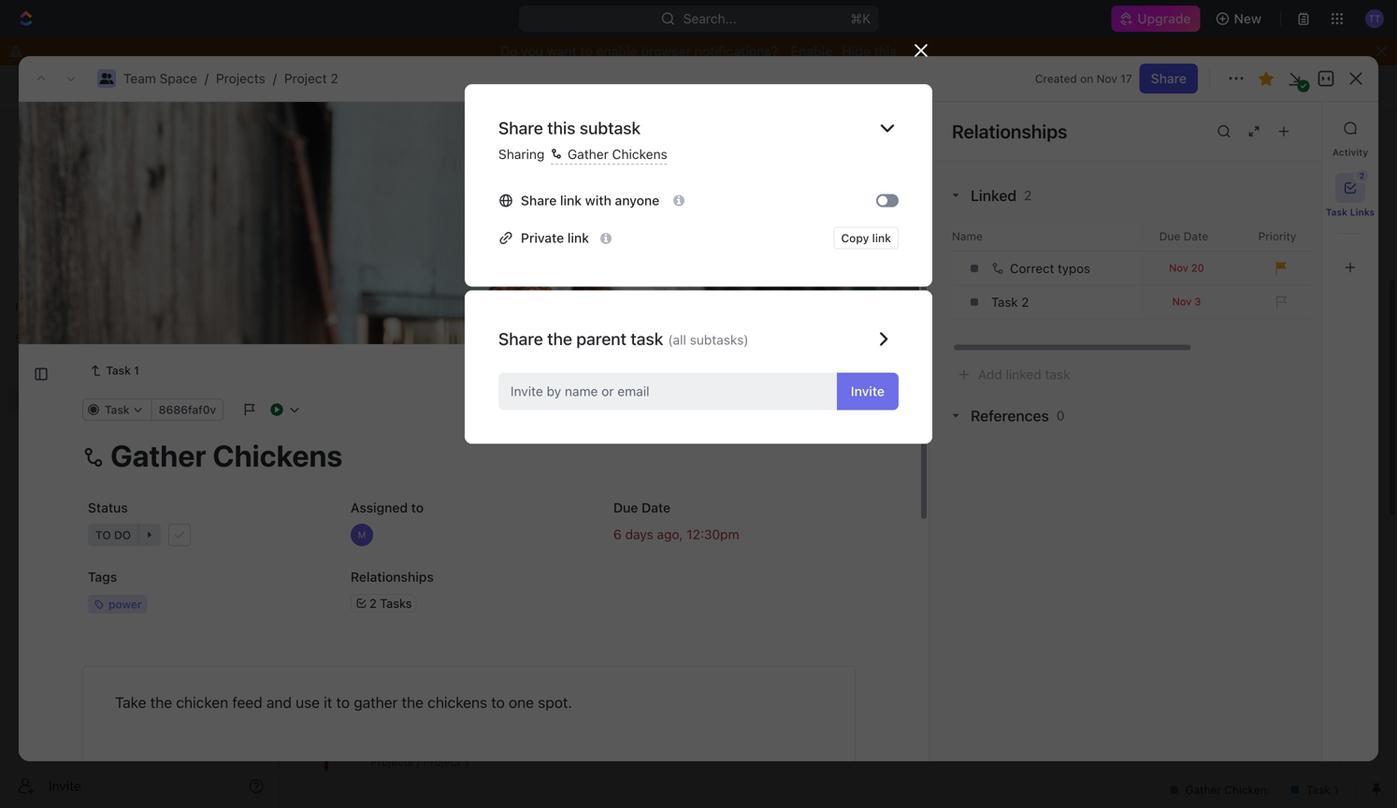 Task type: describe. For each thing, give the bounding box(es) containing it.
do
[[412, 558, 428, 571]]

0
[[1057, 408, 1065, 423]]

calendar link
[[495, 196, 554, 223]]

sidebar navigation
[[0, 65, 280, 808]]

1 vertical spatial team space
[[325, 140, 475, 171]]

assigned
[[351, 500, 408, 516]]

1 / from the left
[[205, 71, 209, 86]]

project 2 link
[[284, 71, 338, 86]]

private link
[[521, 230, 589, 246]]

share the parent task ( all subtasks )
[[499, 329, 749, 349]]

enable
[[791, 43, 833, 59]]

with for friends
[[502, 651, 528, 666]]

invite by name or email
[[511, 384, 650, 399]]

out
[[478, 651, 498, 666]]

spaces
[[15, 332, 55, 345]]

correct typos
[[1010, 261, 1091, 276]]

17
[[1121, 72, 1132, 85]]

name
[[952, 230, 983, 243]]

0 horizontal spatial this
[[547, 118, 576, 138]]

enable
[[596, 43, 638, 59]]

to do
[[393, 558, 428, 571]]

2 inside ‎task 2 "link"
[[1022, 295, 1029, 310]]

to left do
[[393, 558, 408, 571]]

8686faf0v
[[159, 403, 216, 416]]

(
[[668, 332, 673, 348]]

upgrade
[[1138, 11, 1191, 26]]

2 horizontal spatial 1
[[1333, 81, 1338, 94]]

8686faf0v button
[[151, 399, 224, 421]]

share for with
[[521, 193, 557, 208]]

team space tree
[[7, 354, 271, 511]]

date
[[642, 500, 671, 516]]

task links
[[1326, 207, 1375, 217]]

hanging out with friends link
[[418, 645, 783, 672]]

to right 'assigned'
[[411, 500, 424, 516]]

references
[[971, 407, 1049, 425]]

team space / projects / project 2
[[123, 71, 338, 86]]

references 0
[[971, 407, 1065, 425]]

team space link for user group image
[[45, 385, 267, 415]]

favorites
[[15, 300, 64, 313]]

gather chickens
[[564, 146, 668, 162]]

correct typos link
[[987, 253, 1135, 284]]

2 button
[[1336, 170, 1368, 203]]

inbox link
[[7, 151, 271, 181]]

it
[[324, 694, 332, 711]]

0 horizontal spatial hide
[[842, 43, 871, 59]]

created on nov 17
[[1035, 72, 1132, 85]]

tags
[[88, 569, 117, 585]]

take
[[115, 694, 146, 711]]

to right want
[[580, 43, 593, 59]]

Edit task name text field
[[82, 438, 856, 473]]

calendar
[[498, 202, 554, 217]]

2 horizontal spatial invite
[[851, 384, 885, 399]]

add task button down hanging
[[414, 680, 485, 703]]

want
[[547, 43, 577, 59]]

share link with anyone
[[521, 193, 663, 208]]

table
[[658, 202, 691, 217]]

hanging out with friends
[[423, 651, 577, 666]]

sharing
[[499, 146, 548, 162]]

project 2
[[370, 328, 437, 346]]

)
[[744, 332, 749, 348]]

automations
[[1242, 80, 1321, 95]]

the for parent
[[547, 329, 572, 349]]

add left or
[[548, 379, 570, 392]]

Search tasks... text field
[[1164, 241, 1351, 269]]

name
[[565, 384, 598, 399]]

add task up do
[[423, 505, 478, 521]]

docs link
[[7, 182, 271, 212]]

add task button up do
[[414, 502, 485, 524]]

1 link
[[423, 434, 783, 461]]

hide inside button
[[971, 248, 996, 261]]

2 inside 2 button
[[1360, 172, 1365, 180]]

anyone
[[615, 193, 660, 208]]

new button
[[1208, 4, 1273, 34]]

link for private
[[568, 230, 589, 246]]

add task button left activity
[[1251, 141, 1330, 171]]

link for share
[[560, 193, 582, 208]]

‎task
[[991, 295, 1018, 310]]

take the chicken feed and use it to gather the chickens to one spot.
[[115, 694, 572, 711]]

1 vertical spatial 1
[[134, 364, 139, 377]]

and
[[266, 694, 292, 711]]

0 vertical spatial this
[[874, 43, 897, 59]]

table link
[[654, 196, 691, 223]]

2 tasks
[[369, 596, 412, 610]]

with for anyone
[[585, 193, 612, 208]]

copy
[[841, 232, 869, 245]]

1 horizontal spatial project
[[370, 328, 421, 346]]

notifications?
[[695, 43, 778, 59]]

to left one
[[491, 694, 505, 711]]

share this subtask
[[499, 118, 641, 138]]

2 inside linked 2
[[1024, 188, 1032, 203]]

dashboards
[[45, 221, 117, 237]]

all
[[673, 332, 686, 348]]

space left projects
[[160, 71, 197, 86]]

by
[[547, 384, 561, 399]]

do you want to enable browser notifications? enable hide this
[[500, 43, 897, 59]]

nov
[[1097, 72, 1118, 85]]

add task left activity
[[1262, 148, 1319, 164]]

chicken
[[176, 694, 228, 711]]

1 inside button
[[482, 441, 488, 454]]

task 1 link
[[82, 359, 147, 382]]

add task button down parent
[[526, 375, 605, 397]]



Task type: locate. For each thing, give the bounding box(es) containing it.
team space inside tree
[[45, 392, 120, 408]]

share button
[[1140, 64, 1198, 94], [1166, 73, 1225, 103]]

hide
[[842, 43, 871, 59], [971, 248, 996, 261]]

feed
[[232, 694, 263, 711]]

correct
[[1010, 261, 1054, 276]]

/ right projects
[[273, 71, 277, 86]]

1 vertical spatial project
[[370, 328, 421, 346]]

0 horizontal spatial with
[[502, 651, 528, 666]]

1 horizontal spatial 1
[[482, 441, 488, 454]]

0 horizontal spatial the
[[150, 694, 172, 711]]

gather
[[568, 146, 609, 162]]

0 horizontal spatial invite
[[49, 778, 81, 794]]

activity
[[1333, 147, 1369, 158]]

1 vertical spatial with
[[502, 651, 528, 666]]

1 horizontal spatial relationships
[[952, 120, 1068, 142]]

team
[[123, 71, 156, 86], [314, 80, 348, 95], [325, 140, 388, 171], [45, 392, 78, 408]]

add down 'automations'
[[1262, 148, 1287, 164]]

tasks
[[380, 596, 412, 610]]

with inside hanging out with friends link
[[502, 651, 528, 666]]

created
[[1035, 72, 1077, 85]]

project up in
[[370, 328, 421, 346]]

due date
[[614, 500, 671, 516]]

team space link
[[123, 71, 197, 86], [291, 77, 394, 99], [45, 385, 267, 415]]

task
[[631, 329, 663, 349]]

gantt
[[589, 202, 623, 217]]

task inside tab list
[[1326, 207, 1348, 217]]

1 vertical spatial this
[[547, 118, 576, 138]]

add down hanging
[[423, 684, 447, 699]]

relationships inside task sidebar content section
[[952, 120, 1068, 142]]

0 vertical spatial hide
[[842, 43, 871, 59]]

projects link
[[216, 71, 265, 86]]

linked
[[971, 187, 1017, 204]]

typos
[[1058, 261, 1091, 276]]

1 vertical spatial hide
[[971, 248, 996, 261]]

favorites button
[[7, 296, 83, 318]]

parent
[[576, 329, 627, 349]]

team space link for user group icon to the left
[[123, 71, 197, 86]]

hide down name
[[971, 248, 996, 261]]

team space link inside tree
[[45, 385, 267, 415]]

to
[[580, 43, 593, 59], [411, 500, 424, 516], [393, 558, 408, 571], [336, 694, 350, 711], [491, 694, 505, 711]]

on
[[1080, 72, 1094, 85]]

share for subtask
[[499, 118, 543, 138]]

to right it
[[336, 694, 350, 711]]

team space
[[314, 80, 389, 95], [325, 140, 475, 171], [45, 392, 120, 408]]

2
[[331, 71, 338, 86], [1360, 172, 1365, 180], [1024, 188, 1032, 203], [1022, 295, 1029, 310], [425, 328, 434, 346], [369, 596, 377, 610]]

link for copy
[[872, 232, 891, 245]]

assignees button
[[756, 244, 843, 266]]

0 horizontal spatial /
[[205, 71, 209, 86]]

‎task 2
[[991, 295, 1029, 310]]

the
[[547, 329, 572, 349], [150, 694, 172, 711], [402, 694, 424, 711]]

0 horizontal spatial project
[[284, 71, 327, 86]]

add up do
[[423, 505, 447, 521]]

private
[[521, 230, 564, 246]]

search...
[[683, 11, 737, 26]]

this up gather
[[547, 118, 576, 138]]

project right projects link
[[284, 71, 327, 86]]

overview
[[349, 202, 407, 217]]

user group image right projects link
[[297, 83, 309, 93]]

link
[[560, 193, 582, 208], [568, 230, 589, 246], [872, 232, 891, 245]]

relationships up linked 2
[[952, 120, 1068, 142]]

dashboards link
[[7, 214, 271, 244]]

share
[[1151, 71, 1187, 86], [1178, 80, 1213, 95], [499, 118, 543, 138], [521, 193, 557, 208], [499, 329, 543, 349]]

1
[[1333, 81, 1338, 94], [134, 364, 139, 377], [482, 441, 488, 454]]

subtasks
[[690, 332, 744, 348]]

team inside tree
[[45, 392, 78, 408]]

email
[[618, 384, 650, 399]]

hide down ⌘k
[[842, 43, 871, 59]]

1 vertical spatial relationships
[[351, 569, 434, 585]]

the for chicken
[[150, 694, 172, 711]]

the left parent
[[547, 329, 572, 349]]

1 horizontal spatial user group image
[[297, 83, 309, 93]]

space right project 2 link
[[351, 80, 389, 95]]

2 vertical spatial team space
[[45, 392, 120, 408]]

in
[[393, 379, 404, 392]]

with
[[585, 193, 612, 208], [502, 651, 528, 666]]

relationships up 2 tasks
[[351, 569, 434, 585]]

add task down hanging
[[423, 684, 478, 699]]

spot.
[[538, 694, 572, 711]]

user group image up "home" link
[[100, 73, 114, 84]]

copy link
[[841, 232, 891, 245]]

1 horizontal spatial this
[[874, 43, 897, 59]]

overview link
[[345, 196, 407, 223]]

0 horizontal spatial relationships
[[351, 569, 434, 585]]

use
[[296, 694, 320, 711]]

space down task 1 link
[[82, 392, 120, 408]]

team right user group image
[[45, 392, 78, 408]]

list
[[441, 202, 464, 217]]

linked 2
[[971, 187, 1032, 204]]

projects
[[216, 71, 265, 86]]

add task left or
[[548, 379, 598, 392]]

link left gantt link
[[560, 193, 582, 208]]

team up overview link
[[325, 140, 388, 171]]

team right projects link
[[314, 80, 348, 95]]

user group image
[[19, 395, 33, 406]]

assigned to
[[351, 500, 424, 516]]

0 vertical spatial 1
[[1333, 81, 1338, 94]]

the right take
[[150, 694, 172, 711]]

task 1
[[106, 364, 139, 377]]

invite inside sidebar navigation
[[49, 778, 81, 794]]

assignees
[[779, 248, 835, 261]]

the right gather on the bottom of page
[[402, 694, 424, 711]]

one
[[509, 694, 534, 711]]

list link
[[438, 196, 464, 223]]

home link
[[7, 119, 271, 149]]

0 vertical spatial team space
[[314, 80, 389, 95]]

docs
[[45, 189, 76, 205]]

space up list link
[[394, 140, 469, 171]]

or
[[602, 384, 614, 399]]

link right private
[[568, 230, 589, 246]]

0 vertical spatial relationships
[[952, 120, 1068, 142]]

team up "home" link
[[123, 71, 156, 86]]

2 horizontal spatial the
[[547, 329, 572, 349]]

subtask
[[580, 118, 641, 138]]

hanging
[[423, 651, 475, 666]]

⌘k
[[851, 11, 871, 26]]

add
[[1262, 148, 1287, 164], [548, 379, 570, 392], [423, 505, 447, 521], [423, 684, 447, 699]]

gather
[[354, 694, 398, 711]]

0 vertical spatial with
[[585, 193, 612, 208]]

friends
[[531, 651, 577, 666]]

1 horizontal spatial with
[[585, 193, 612, 208]]

relationships
[[952, 120, 1068, 142], [351, 569, 434, 585]]

0 horizontal spatial 1
[[134, 364, 139, 377]]

2 / from the left
[[273, 71, 277, 86]]

inbox
[[45, 158, 78, 173]]

task sidebar navigation tab list
[[1326, 113, 1375, 282]]

share for parent
[[499, 329, 543, 349]]

home
[[45, 126, 81, 141]]

chickens
[[612, 146, 668, 162]]

user group image
[[100, 73, 114, 84], [297, 83, 309, 93]]

with right 'out'
[[502, 651, 528, 666]]

hide button
[[963, 244, 1003, 266]]

0 horizontal spatial user group image
[[100, 73, 114, 84]]

1 horizontal spatial the
[[402, 694, 424, 711]]

task
[[1290, 148, 1319, 164], [1326, 207, 1348, 217], [106, 364, 131, 377], [573, 379, 598, 392], [450, 505, 478, 521], [450, 684, 478, 699]]

0 vertical spatial project
[[284, 71, 327, 86]]

1 horizontal spatial /
[[273, 71, 277, 86]]

link right copy
[[872, 232, 891, 245]]

‎task 2 link
[[987, 286, 1135, 318]]

gantt link
[[585, 196, 623, 223]]

2 vertical spatial 1
[[482, 441, 488, 454]]

links
[[1350, 207, 1375, 217]]

1 horizontal spatial invite
[[511, 384, 543, 399]]

1 horizontal spatial hide
[[971, 248, 996, 261]]

browser
[[641, 43, 691, 59]]

status
[[88, 500, 128, 516]]

due
[[614, 500, 638, 516]]

task sidebar content section
[[929, 102, 1397, 761]]

/ left projects
[[205, 71, 209, 86]]

with left anyone
[[585, 193, 612, 208]]

this right enable
[[874, 43, 897, 59]]

space inside tree
[[82, 392, 120, 408]]



Task type: vqa. For each thing, say whether or not it's contained in the screenshot.
Invite by name or email
yes



